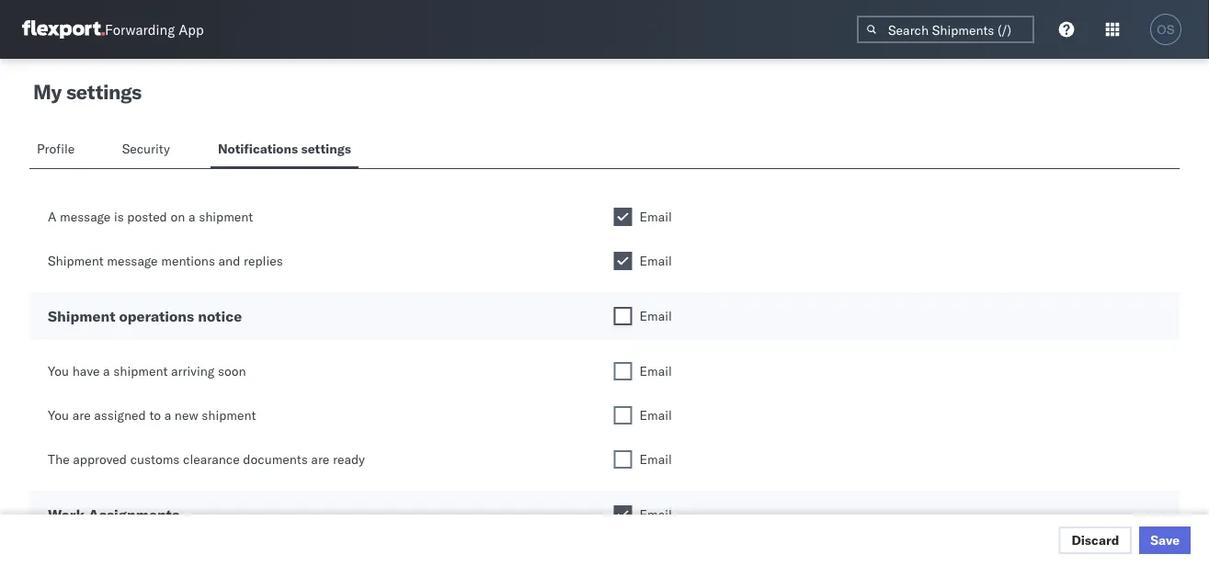 Task type: locate. For each thing, give the bounding box(es) containing it.
4 email from the top
[[640, 363, 672, 379]]

2 you from the top
[[48, 407, 69, 424]]

1 email from the top
[[640, 209, 672, 225]]

1 vertical spatial a
[[103, 363, 110, 379]]

forwarding app
[[105, 21, 204, 38]]

shipment down a
[[48, 253, 104, 269]]

2 vertical spatial shipment
[[202, 407, 256, 424]]

notifications settings
[[218, 141, 351, 157]]

notifications
[[218, 141, 298, 157]]

2 email from the top
[[640, 253, 672, 269]]

security button
[[115, 132, 181, 168]]

and
[[218, 253, 240, 269]]

1 horizontal spatial settings
[[301, 141, 351, 157]]

1 vertical spatial settings
[[301, 141, 351, 157]]

0 vertical spatial settings
[[66, 79, 141, 104]]

settings right the 'notifications'
[[301, 141, 351, 157]]

0 vertical spatial message
[[60, 209, 111, 225]]

email for shipment message mentions and replies
[[640, 253, 672, 269]]

profile
[[37, 141, 75, 157]]

save button
[[1140, 527, 1191, 555]]

os
[[1157, 23, 1175, 36]]

1 shipment from the top
[[48, 253, 104, 269]]

assignments
[[88, 506, 179, 524]]

email for you are assigned to a new shipment
[[640, 407, 672, 424]]

forwarding app link
[[22, 20, 204, 39]]

flexport. image
[[22, 20, 105, 39]]

a right have
[[103, 363, 110, 379]]

0 vertical spatial you
[[48, 363, 69, 379]]

0 horizontal spatial settings
[[66, 79, 141, 104]]

work
[[48, 506, 85, 524]]

shipment
[[48, 253, 104, 269], [48, 307, 115, 326]]

3 email from the top
[[640, 308, 672, 324]]

replies
[[244, 253, 283, 269]]

mentions
[[161, 253, 215, 269]]

2 vertical spatial a
[[164, 407, 171, 424]]

5 email from the top
[[640, 407, 672, 424]]

clearance
[[183, 452, 240, 468]]

0 vertical spatial a
[[189, 209, 195, 225]]

0 horizontal spatial are
[[72, 407, 91, 424]]

shipment right new
[[202, 407, 256, 424]]

the
[[48, 452, 70, 468]]

you left have
[[48, 363, 69, 379]]

1 vertical spatial shipment
[[48, 307, 115, 326]]

are
[[72, 407, 91, 424], [311, 452, 330, 468]]

email for work assignments
[[640, 507, 672, 523]]

operations
[[119, 307, 194, 326]]

settings right my
[[66, 79, 141, 104]]

notifications settings button
[[211, 132, 359, 168]]

6 email from the top
[[640, 452, 672, 468]]

shipment
[[199, 209, 253, 225], [113, 363, 168, 379], [202, 407, 256, 424]]

1 vertical spatial message
[[107, 253, 158, 269]]

email
[[640, 209, 672, 225], [640, 253, 672, 269], [640, 308, 672, 324], [640, 363, 672, 379], [640, 407, 672, 424], [640, 452, 672, 468], [640, 507, 672, 523]]

1 vertical spatial are
[[311, 452, 330, 468]]

shipment up have
[[48, 307, 115, 326]]

are left assigned
[[72, 407, 91, 424]]

my
[[33, 79, 62, 104]]

0 vertical spatial shipment
[[199, 209, 253, 225]]

email for shipment operations notice
[[640, 308, 672, 324]]

message right a
[[60, 209, 111, 225]]

shipment up you are assigned to a new shipment
[[113, 363, 168, 379]]

a
[[48, 209, 56, 225]]

shipment for shipment operations notice
[[48, 307, 115, 326]]

message down is
[[107, 253, 158, 269]]

a right 'to' at bottom
[[164, 407, 171, 424]]

shipment for shipment message mentions and replies
[[48, 253, 104, 269]]

email for you have a shipment arriving soon
[[640, 363, 672, 379]]

shipment operations notice
[[48, 307, 242, 326]]

Search Shipments (/) text field
[[857, 16, 1035, 43]]

are left "ready"
[[311, 452, 330, 468]]

a right on
[[189, 209, 195, 225]]

7 email from the top
[[640, 507, 672, 523]]

settings
[[66, 79, 141, 104], [301, 141, 351, 157]]

new
[[175, 407, 198, 424]]

assigned
[[94, 407, 146, 424]]

documents
[[243, 452, 308, 468]]

a
[[189, 209, 195, 225], [103, 363, 110, 379], [164, 407, 171, 424]]

settings inside "button"
[[301, 141, 351, 157]]

1 vertical spatial you
[[48, 407, 69, 424]]

2 shipment from the top
[[48, 307, 115, 326]]

message for a
[[60, 209, 111, 225]]

os button
[[1145, 8, 1187, 51]]

you for you are assigned to a new shipment
[[48, 407, 69, 424]]

you up "the"
[[48, 407, 69, 424]]

is
[[114, 209, 124, 225]]

message
[[60, 209, 111, 225], [107, 253, 158, 269]]

None checkbox
[[614, 252, 632, 270], [614, 362, 632, 381], [614, 451, 632, 469], [614, 506, 632, 524], [614, 252, 632, 270], [614, 362, 632, 381], [614, 451, 632, 469], [614, 506, 632, 524]]

0 vertical spatial are
[[72, 407, 91, 424]]

email for a message is posted on a shipment
[[640, 209, 672, 225]]

0 vertical spatial shipment
[[48, 253, 104, 269]]

None checkbox
[[614, 208, 632, 226], [614, 307, 632, 326], [614, 407, 632, 425], [614, 208, 632, 226], [614, 307, 632, 326], [614, 407, 632, 425]]

1 you from the top
[[48, 363, 69, 379]]

notice
[[198, 307, 242, 326]]

save
[[1151, 533, 1180, 549]]

profile button
[[29, 132, 85, 168]]

forwarding
[[105, 21, 175, 38]]

arriving
[[171, 363, 215, 379]]

you
[[48, 363, 69, 379], [48, 407, 69, 424]]

shipment up "and"
[[199, 209, 253, 225]]



Task type: vqa. For each thing, say whether or not it's contained in the screenshot.
4th the 'J X' from the bottom of the page
no



Task type: describe. For each thing, give the bounding box(es) containing it.
my settings
[[33, 79, 141, 104]]

work assignments
[[48, 506, 179, 524]]

message for shipment
[[107, 253, 158, 269]]

ready
[[333, 452, 365, 468]]

2 horizontal spatial a
[[189, 209, 195, 225]]

discard button
[[1059, 527, 1132, 555]]

to
[[149, 407, 161, 424]]

approved
[[73, 452, 127, 468]]

you for you have a shipment arriving soon
[[48, 363, 69, 379]]

shipment for a
[[199, 209, 253, 225]]

posted
[[127, 209, 167, 225]]

settings for my settings
[[66, 79, 141, 104]]

email for the approved customs clearance documents are ready
[[640, 452, 672, 468]]

1 horizontal spatial a
[[164, 407, 171, 424]]

1 horizontal spatial are
[[311, 452, 330, 468]]

you have a shipment arriving soon
[[48, 363, 246, 379]]

have
[[72, 363, 100, 379]]

0 horizontal spatial a
[[103, 363, 110, 379]]

shipment message mentions and replies
[[48, 253, 283, 269]]

soon
[[218, 363, 246, 379]]

discard
[[1072, 533, 1120, 549]]

customs
[[130, 452, 180, 468]]

settings for notifications settings
[[301, 141, 351, 157]]

a message is posted on a shipment
[[48, 209, 253, 225]]

shipment for new
[[202, 407, 256, 424]]

on
[[171, 209, 185, 225]]

app
[[179, 21, 204, 38]]

security
[[122, 141, 170, 157]]

the approved customs clearance documents are ready
[[48, 452, 365, 468]]

1 vertical spatial shipment
[[113, 363, 168, 379]]

you are assigned to a new shipment
[[48, 407, 256, 424]]



